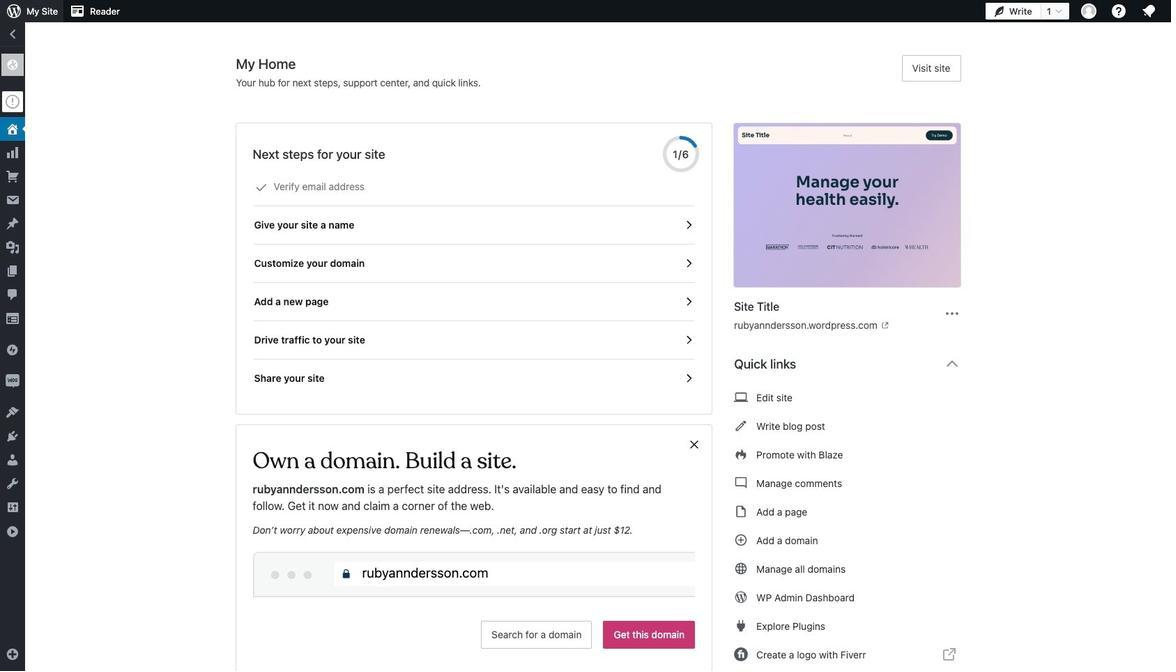 Task type: vqa. For each thing, say whether or not it's contained in the screenshot.
img
yes



Task type: describe. For each thing, give the bounding box(es) containing it.
insert_drive_file image
[[734, 503, 748, 520]]

2 task enabled image from the top
[[682, 257, 695, 270]]

1 img image from the top
[[6, 343, 20, 357]]

help image
[[1110, 3, 1127, 20]]

3 task enabled image from the top
[[682, 372, 695, 385]]

1 task enabled image from the top
[[682, 296, 695, 308]]



Task type: locate. For each thing, give the bounding box(es) containing it.
main content
[[236, 55, 972, 671]]

task enabled image
[[682, 296, 695, 308], [682, 334, 695, 346], [682, 372, 695, 385]]

task enabled image
[[682, 219, 695, 231], [682, 257, 695, 270]]

progress bar
[[663, 136, 699, 172]]

my profile image
[[1081, 3, 1096, 19]]

img image
[[6, 343, 20, 357], [6, 374, 20, 388]]

1 vertical spatial task enabled image
[[682, 334, 695, 346]]

more options for site site title image
[[944, 305, 961, 322]]

1 vertical spatial task enabled image
[[682, 257, 695, 270]]

1 task enabled image from the top
[[682, 219, 695, 231]]

launchpad checklist element
[[253, 168, 695, 397]]

manage your notifications image
[[1140, 3, 1157, 20]]

0 vertical spatial img image
[[6, 343, 20, 357]]

2 task enabled image from the top
[[682, 334, 695, 346]]

dismiss domain name promotion image
[[688, 436, 701, 453]]

0 vertical spatial task enabled image
[[682, 296, 695, 308]]

0 vertical spatial task enabled image
[[682, 219, 695, 231]]

1 vertical spatial img image
[[6, 374, 20, 388]]

2 vertical spatial task enabled image
[[682, 372, 695, 385]]

mode_comment image
[[734, 475, 748, 491]]

2 img image from the top
[[6, 374, 20, 388]]

edit image
[[734, 418, 748, 434]]

laptop image
[[734, 389, 748, 406]]



